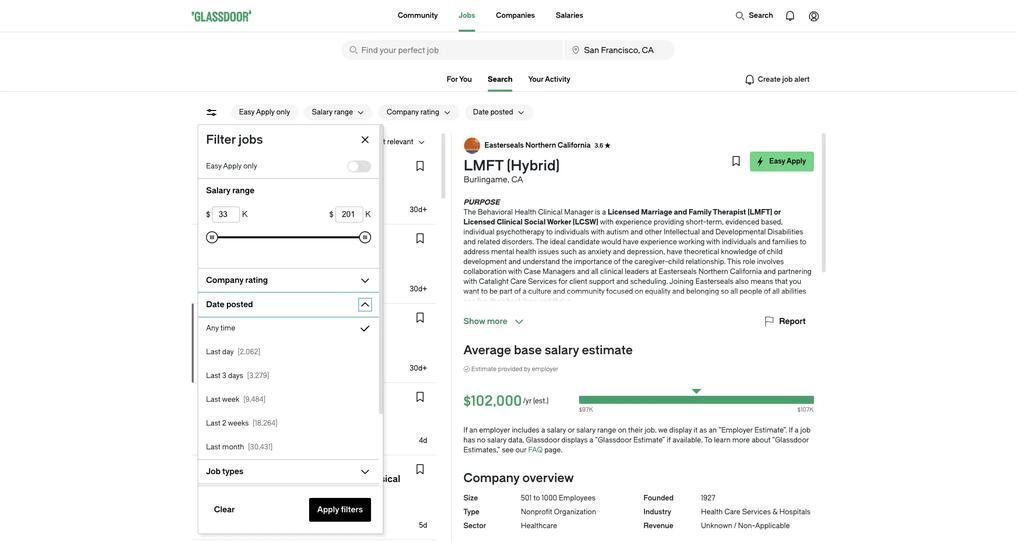 Task type: describe. For each thing, give the bounding box(es) containing it.
meridian
[[200, 464, 229, 472]]

want
[[464, 288, 480, 296]]

if an employer includes a salary or salary range on their job, we display it as an "employer estimate".  if a job has no salary data, glassdoor displays a "glassdoor estimate" if available.  to learn more about "glassdoor estimates," see our
[[464, 426, 811, 455]]

(employer inside san francisco, ca $90k (employer est.) easy apply
[[219, 428, 252, 436]]

last 2 weeks [18,264]
[[206, 419, 277, 428]]

hour
[[237, 197, 254, 205]]

mission electric company 3.3 ★
[[220, 236, 329, 245]]

includes
[[512, 426, 540, 435]]

apply inside san francisco, ca $90k (employer est.) easy apply
[[222, 440, 238, 447]]

francisco, for san francisco, ca per hour easy apply
[[214, 185, 248, 193]]

would
[[602, 238, 622, 246]]

with left case
[[509, 268, 522, 276]]

most relevant button
[[361, 134, 414, 150]]

month
[[222, 443, 244, 452]]

1 horizontal spatial have
[[667, 248, 683, 256]]

francisco, for san francisco, ca $90k (employer est.) easy apply
[[214, 416, 248, 424]]

you
[[460, 75, 472, 84]]

san francisco, ca
[[200, 501, 261, 509]]

disabilities
[[768, 228, 804, 236]]

northern inside jobs list element
[[261, 316, 292, 324]]

[2,062]
[[238, 348, 260, 356]]

5d
[[419, 522, 428, 530]]

per
[[224, 197, 235, 205]]

$107k inside burlingame, ca $97k - $107k (employer est.) easy apply
[[223, 355, 242, 364]]

short-
[[686, 218, 707, 227]]

home for homeassist
[[243, 392, 263, 400]]

health care services & hospitals
[[701, 508, 811, 517]]

nonprofit organization
[[521, 508, 597, 517]]

san right 40,699
[[224, 138, 237, 146]]

1 vertical spatial -
[[223, 513, 227, 521]]

last for last month [30,431]
[[206, 443, 220, 452]]

of down means
[[764, 288, 771, 296]]

average
[[464, 344, 511, 357]]

clinical inside licensed marriage and family therapist (lmft) or licensed clinical social worker (lcsw)
[[497, 218, 523, 227]]

(lcsw)
[[573, 218, 599, 227]]

family
[[689, 208, 712, 217]]

3.6 inside jobs list element
[[330, 317, 339, 324]]

filter
[[206, 133, 236, 147]]

and up involves
[[759, 238, 771, 246]]

2 an from the left
[[709, 426, 717, 435]]

1 horizontal spatial date posted button
[[465, 105, 513, 120]]

0 vertical spatial easterseals northern california logo image
[[464, 138, 480, 154]]

non-
[[739, 522, 756, 530]]

3.3
[[313, 237, 321, 244]]

care inside 'with experience providing short-term, evidenced based, individual psychotherapy to individuals with autism and other intellectual and developmental disabilities and related disorders. the ideal candidate would have experience working with individuals and families to address mental health issues such as anxiety and depression, have theoretical knowledge of child development and understand the importance of the caregiver-child relationship. this role involves collaboration with case managers and all clinical leaders at easterseals northern california and partnering with catalight care services for client support and scheduling. joining easterseals also means that you want to be part of a culture and community focused on equality and belonging so all people of all abilities can live their best lives and thrive.'
[[511, 278, 527, 286]]

partnering
[[778, 268, 812, 276]]

job types button
[[198, 464, 355, 480]]

1 "glassdoor from the left
[[595, 436, 632, 445]]

easy apply only image
[[347, 161, 371, 173]]

california inside 'with experience providing short-term, evidenced based, individual psychotherapy to individuals with autism and other intellectual and developmental disabilities and related disorders. the ideal candidate would have experience working with individuals and families to address mental health issues such as anxiety and depression, have theoretical knowledge of child development and understand the importance of the caregiver-child relationship. this role involves collaboration with case managers and all clinical leaders at easterseals northern california and partnering with catalight care services for client support and scheduling. joining easterseals also means that you want to be part of a culture and community focused on equality and belonging so all people of all abilities can live their best lives and thrive.'
[[730, 268, 762, 276]]

burlingame, inside burlingame, ca $97k - $107k (employer est.) easy apply
[[200, 344, 240, 352]]

easterseals up the so
[[696, 278, 734, 286]]

1 vertical spatial $107k
[[798, 406, 814, 413]]

ideal
[[550, 238, 566, 246]]

and up focused
[[617, 278, 629, 286]]

1 horizontal spatial 3.6
[[595, 142, 603, 149]]

only inside button
[[276, 108, 290, 116]]

1 vertical spatial licensed
[[464, 218, 496, 227]]

1 vertical spatial date posted button
[[198, 297, 355, 313]]

orthocare & sports physical therapy, inc.
[[200, 161, 341, 169]]

0 horizontal spatial jobs
[[238, 133, 263, 147]]

job
[[206, 467, 220, 476]]

and down the health
[[509, 258, 521, 266]]

physical
[[268, 161, 296, 169]]

1 horizontal spatial employer
[[532, 366, 559, 373]]

easterseals northern california 3.6 ★ inside jobs list element
[[220, 316, 346, 324]]

0 horizontal spatial range
[[232, 186, 254, 195]]

easy apply button
[[750, 152, 814, 172]]

leaders
[[625, 268, 649, 276]]

& inside jobs list element
[[237, 161, 242, 169]]

therapy,
[[298, 161, 327, 169]]

0 horizontal spatial have
[[623, 238, 639, 246]]

2 horizontal spatial ★
[[605, 142, 611, 149]]

faq link
[[529, 446, 543, 455]]

$100k
[[200, 276, 219, 285]]

health for the
[[515, 208, 537, 217]]

jobs link
[[459, 0, 476, 32]]

healthcare
[[521, 522, 558, 530]]

role
[[743, 258, 756, 266]]

estimate provided by employer
[[472, 366, 559, 373]]

and down term,
[[702, 228, 714, 236]]

date posted list box
[[198, 317, 379, 460]]

joining
[[670, 278, 694, 286]]

of up involves
[[759, 248, 766, 256]]

united states $100k (employer est.)
[[200, 264, 270, 285]]

a inside 'with experience providing short-term, evidenced based, individual psychotherapy to individuals with autism and other intellectual and developmental disabilities and related disorders. the ideal candidate would have experience working with individuals and families to address mental health issues such as anxiety and depression, have theoretical knowledge of child development and understand the importance of the caregiver-child relationship. this role involves collaboration with case managers and all clinical leaders at easterseals northern california and partnering with catalight care services for client support and scheduling. joining easterseals also means that you want to be part of a culture and community focused on equality and belonging so all people of all abilities can live their best lives and thrive.'
[[523, 288, 527, 296]]

1 30d+ from the top
[[410, 206, 428, 214]]

collaboration
[[464, 268, 507, 276]]

and left other
[[631, 228, 643, 236]]

such
[[561, 248, 577, 256]]

health for homeassist
[[265, 392, 288, 400]]

(employer inside burlingame, ca $97k - $107k (employer est.) easy apply
[[244, 355, 277, 364]]

company inside dropdown button
[[387, 108, 419, 116]]

1 vertical spatial salary
[[206, 186, 230, 195]]

northern inside 'with experience providing short-term, evidenced based, individual psychotherapy to individuals with autism and other intellectual and developmental disabilities and related disorders. the ideal candidate would have experience working with individuals and families to address mental health issues such as anxiety and depression, have theoretical knowledge of child development and understand the importance of the caregiver-child relationship. this role involves collaboration with case managers and all clinical leaders at easterseals northern california and partnering with catalight care services for client support and scheduling. joining easterseals also means that you want to be part of a culture and community focused on equality and belonging so all people of all abilities can live their best lives and thrive.'
[[699, 268, 729, 276]]

jobs list element
[[192, 152, 441, 543]]

worker
[[547, 218, 572, 227]]

salary up 'glassdoor'
[[547, 426, 566, 435]]

ca up physical
[[275, 138, 285, 146]]

activity
[[545, 75, 571, 84]]

2 vertical spatial easy apply
[[207, 524, 238, 531]]

1 horizontal spatial licensed
[[608, 208, 640, 217]]

0 horizontal spatial salary range
[[206, 186, 254, 195]]

1 if from the left
[[464, 426, 468, 435]]

company up size in the bottom left of the page
[[464, 471, 520, 485]]

san for san francisco, ca
[[200, 501, 213, 509]]

autism
[[607, 228, 629, 236]]

with down the '(lcsw)'
[[591, 228, 605, 236]]

show
[[464, 317, 486, 326]]

estimate
[[472, 366, 497, 373]]

(employer inside united states $100k (employer est.)
[[221, 276, 254, 285]]

ca up $135.00
[[250, 501, 261, 509]]

estimates,"
[[464, 446, 501, 455]]

burlingame, inside lmft (hybrid) burlingame, ca
[[464, 175, 509, 184]]

sector
[[464, 522, 486, 530]]

1 vertical spatial easy apply only
[[206, 162, 257, 171]]

the inside 'with experience providing short-term, evidenced based, individual psychotherapy to individuals with autism and other intellectual and developmental disabilities and related disorders. the ideal candidate would have experience working with individuals and families to address mental health issues such as anxiety and depression, have theoretical knowledge of child development and understand the importance of the caregiver-child relationship. this role involves collaboration with case managers and all clinical leaders at easterseals northern california and partnering with catalight care services for client support and scheduling. joining easterseals also means that you want to be part of a culture and community focused on equality and belonging so all people of all abilities can live their best lives and thrive.'
[[536, 238, 549, 246]]

their inside if an employer includes a salary or salary range on their job, we display it as an "employer estimate".  if a job has no salary data, glassdoor displays a "glassdoor estimate" if available.  to learn more about "glassdoor estimates," see our
[[629, 426, 643, 435]]

date for bottommost date posted popup button
[[206, 300, 224, 309]]

companies
[[496, 11, 535, 20]]

with down is
[[600, 218, 614, 227]]

1 horizontal spatial all
[[731, 288, 738, 296]]

term,
[[707, 218, 724, 227]]

report
[[780, 317, 806, 326]]

with experience providing short-term, evidenced based, individual psychotherapy to individuals with autism and other intellectual and developmental disabilities and related disorders. the ideal candidate would have experience working with individuals and families to address mental health issues such as anxiety and depression, have theoretical knowledge of child development and understand the importance of the caregiver-child relationship. this role involves collaboration with case managers and all clinical leaders at easterseals northern california and partnering with catalight care services for client support and scheduling. joining easterseals also means that you want to be part of a culture and community focused on equality and belonging so all people of all abilities can live their best lives and thrive.
[[464, 218, 812, 306]]

easy inside burlingame, ca $97k - $107k (employer est.) easy apply
[[207, 367, 221, 374]]

theoretical
[[685, 248, 720, 256]]

a left job on the right bottom of the page
[[795, 426, 799, 435]]

on inside 'with experience providing short-term, evidenced based, individual psychotherapy to individuals with autism and other intellectual and developmental disabilities and related disorders. the ideal candidate would have experience working with individuals and families to address mental health issues such as anxiety and depression, have theoretical knowledge of child development and understand the importance of the caregiver-child relationship. this role involves collaboration with case managers and all clinical leaders at easterseals northern california and partnering with catalight care services for client support and scheduling. joining easterseals also means that you want to be part of a culture and community focused on equality and belonging so all people of all abilities can live their best lives and thrive.'
[[635, 288, 644, 296]]

0 vertical spatial clinical
[[538, 208, 563, 217]]

last month [30,431]
[[206, 443, 273, 452]]

knowledge
[[721, 248, 757, 256]]

posted for the rightmost date posted popup button
[[491, 108, 513, 116]]

to
[[705, 436, 713, 445]]

40,699
[[200, 138, 222, 146]]

our
[[516, 446, 527, 455]]

company inside popup button
[[206, 276, 243, 285]]

4d
[[419, 437, 428, 445]]

job types
[[206, 467, 243, 476]]

date posted for bottommost date posted popup button
[[206, 300, 253, 309]]

none field search location
[[565, 40, 675, 60]]

30d+ for mission electric company
[[410, 285, 428, 293]]

best
[[507, 297, 521, 306]]

2 horizontal spatial all
[[773, 288, 780, 296]]

easterseals up lmft (hybrid) burlingame, ca
[[485, 141, 524, 150]]

easterseals up the joining at the bottom of the page
[[659, 268, 697, 276]]

for
[[559, 278, 568, 286]]

rating for company rating popup button
[[245, 276, 268, 285]]

0 horizontal spatial only
[[243, 162, 257, 171]]

health down the "1927"
[[701, 508, 723, 517]]

francisco, for san francisco, ca
[[214, 501, 248, 509]]

est.) inside burlingame, ca $97k - $107k (employer est.) easy apply
[[279, 355, 293, 364]]

2 "glassdoor from the left
[[773, 436, 809, 445]]

families
[[773, 238, 799, 246]]

jobs
[[459, 11, 476, 20]]

employees
[[559, 494, 596, 503]]

you
[[790, 278, 802, 286]]

nonprofit
[[521, 508, 553, 517]]

to left be
[[481, 288, 488, 296]]

1 vertical spatial experience
[[641, 238, 677, 246]]

glassdoor
[[526, 436, 560, 445]]

0 vertical spatial individuals
[[555, 228, 590, 236]]

health
[[516, 248, 537, 256]]

(est.)
[[534, 397, 549, 406]]

none field search keyword
[[342, 40, 564, 60]]

0 horizontal spatial child
[[669, 258, 684, 266]]

focused
[[607, 288, 633, 296]]

1 vertical spatial $97k
[[579, 406, 594, 413]]

1 horizontal spatial care
[[725, 508, 741, 517]]

2 slider from the left
[[359, 232, 371, 243]]

orthocare
[[200, 161, 235, 169]]

2 the from the left
[[623, 258, 633, 266]]

(hybrid)
[[507, 158, 560, 174]]

california for the topmost easterseals northern california logo
[[558, 141, 591, 150]]

and down the joining at the bottom of the page
[[673, 288, 685, 296]]

available.
[[673, 436, 703, 445]]

more inside if an employer includes a salary or salary range on their job, we display it as an "employer estimate".  if a job has no salary data, glassdoor displays a "glassdoor estimate" if available.  to learn more about "glassdoor estimates," see our
[[733, 436, 750, 445]]

0 vertical spatial northern
[[525, 141, 556, 150]]

understand
[[523, 258, 560, 266]]

1 vertical spatial &
[[773, 508, 778, 517]]

1 horizontal spatial jobs
[[286, 138, 300, 146]]

a right is
[[602, 208, 606, 217]]

mission electric company logo image
[[200, 233, 216, 249]]

lives
[[523, 297, 538, 306]]

and down involves
[[764, 268, 776, 276]]

- inside burlingame, ca $97k - $107k (employer est.) easy apply
[[218, 355, 221, 364]]

any
[[206, 324, 219, 333]]

days
[[228, 372, 243, 380]]

on inside if an employer includes a salary or salary range on their job, we display it as an "employer estimate".  if a job has no salary data, glassdoor displays a "glassdoor estimate" if available.  to learn more about "glassdoor estimates," see our
[[618, 426, 627, 435]]

ca inside san francisco, ca $90k (employer est.) easy apply
[[250, 416, 261, 424]]

faq
[[529, 446, 543, 455]]

2
[[222, 419, 226, 428]]

1 an from the left
[[470, 426, 478, 435]]

easy apply only element
[[347, 161, 371, 173]]

0 vertical spatial experience
[[616, 218, 652, 227]]

salary up the see
[[488, 436, 507, 445]]

ca inside lmft (hybrid) burlingame, ca
[[511, 175, 523, 184]]

date for the rightmost date posted popup button
[[473, 108, 489, 116]]

and up client
[[577, 268, 590, 276]]

easy apply only inside button
[[239, 108, 290, 116]]

mental
[[492, 248, 515, 256]]

other
[[645, 228, 662, 236]]

and up the address
[[464, 238, 476, 246]]



Task type: vqa. For each thing, say whether or not it's contained in the screenshot.
top Have
yes



Task type: locate. For each thing, give the bounding box(es) containing it.
0 vertical spatial easterseals northern california 3.6 ★
[[485, 141, 611, 150]]

rating inside company rating popup button
[[245, 276, 268, 285]]

san up "$90k"
[[200, 416, 213, 424]]

5 last from the top
[[206, 443, 220, 452]]

francisco, up $70.00 - $135.00
[[214, 501, 248, 509]]

last left 3
[[206, 372, 220, 380]]

company rating button
[[198, 273, 355, 289]]

1 vertical spatial easterseals northern california logo image
[[200, 312, 216, 328]]

employer
[[532, 366, 559, 373], [480, 426, 510, 435]]

0 vertical spatial date posted
[[473, 108, 513, 116]]

date down search link on the top
[[473, 108, 489, 116]]

0 vertical spatial search
[[749, 11, 774, 20]]

2 30d+ from the top
[[410, 285, 428, 293]]

0 horizontal spatial more
[[487, 317, 508, 326]]

0 vertical spatial california
[[558, 141, 591, 150]]

filter jobs
[[206, 133, 263, 147]]

last for last day [2,062]
[[206, 348, 220, 356]]

0 horizontal spatial as
[[579, 248, 586, 256]]

0 vertical spatial &
[[237, 161, 242, 169]]

last left 2
[[206, 419, 220, 428]]

company rating for company rating popup button
[[206, 276, 268, 285]]

of up best
[[515, 288, 521, 296]]

ca right day
[[241, 344, 252, 352]]

san inside san francisco, ca per hour easy apply
[[200, 185, 213, 193]]

1 horizontal spatial northern
[[525, 141, 556, 150]]

0 vertical spatial burlingame,
[[464, 175, 509, 184]]

0 horizontal spatial k
[[242, 210, 247, 219]]

1 horizontal spatial date
[[473, 108, 489, 116]]

est.) inside san francisco, ca $90k (employer est.) easy apply
[[254, 428, 267, 436]]

company rating up relevant
[[387, 108, 440, 116]]

only up 40,699 san francisco, ca jobs on the top left of page
[[276, 108, 290, 116]]

posted down search link on the top
[[491, 108, 513, 116]]

- down san francisco, ca
[[223, 513, 227, 521]]

the behavioral health clinical manager is a
[[464, 208, 608, 217]]

care up /
[[725, 508, 741, 517]]

only down 40,699 san francisco, ca jobs on the top left of page
[[243, 162, 257, 171]]

clinical up worker
[[538, 208, 563, 217]]

last left day
[[206, 348, 220, 356]]

1 horizontal spatial ★
[[341, 317, 346, 324]]

care up part
[[511, 278, 527, 286]]

easterseals northern california logo image up lmft
[[464, 138, 480, 154]]

"glassdoor down job on the right bottom of the page
[[773, 436, 809, 445]]

relationship.
[[686, 258, 726, 266]]

[30,431]
[[248, 443, 273, 452]]

more inside dropdown button
[[487, 317, 508, 326]]

posted up time
[[226, 300, 253, 309]]

open filter menu image
[[205, 107, 217, 118]]

0 vertical spatial child
[[767, 248, 783, 256]]

0 vertical spatial posted
[[491, 108, 513, 116]]

northern down the relationship.
[[699, 268, 729, 276]]

intellectual
[[664, 228, 700, 236]]

$70.00
[[200, 513, 222, 521]]

1 horizontal spatial slider
[[359, 232, 371, 243]]

northern up (hybrid)
[[525, 141, 556, 150]]

company rating
[[387, 108, 440, 116], [206, 276, 268, 285]]

salary range button
[[304, 105, 353, 120]]

2 horizontal spatial california
[[730, 268, 762, 276]]

burlingame, down any time
[[200, 344, 240, 352]]

last down "$90k"
[[206, 443, 220, 452]]

francisco, inside san francisco, ca $90k (employer est.) easy apply
[[214, 416, 248, 424]]

1 horizontal spatial only
[[276, 108, 290, 116]]

company rating inside dropdown button
[[387, 108, 440, 116]]

easterseals northern california logo image
[[464, 138, 480, 154], [200, 312, 216, 328]]

2 horizontal spatial range
[[598, 426, 617, 435]]

san up $70.00
[[200, 501, 213, 509]]

rating inside company rating dropdown button
[[421, 108, 440, 116]]

date posted up time
[[206, 300, 253, 309]]

[3,279]
[[247, 372, 269, 380]]

hospitals
[[780, 508, 811, 517]]

0 horizontal spatial services
[[289, 392, 319, 400]]

0 horizontal spatial california
[[294, 316, 327, 324]]

ca inside burlingame, ca $97k - $107k (employer est.) easy apply
[[241, 344, 252, 352]]

easy inside san francisco, ca $90k (employer est.) easy apply
[[207, 440, 221, 447]]

francisco, down week
[[214, 416, 248, 424]]

client
[[570, 278, 588, 286]]

provided
[[498, 366, 523, 373]]

0 vertical spatial only
[[276, 108, 290, 116]]

applicable
[[756, 522, 790, 530]]

or for (lmft)
[[774, 208, 781, 217]]

services inside 'with experience providing short-term, evidenced based, individual psychotherapy to individuals with autism and other intellectual and developmental disabilities and related disorders. the ideal candidate would have experience working with individuals and families to address mental health issues such as anxiety and depression, have theoretical knowledge of child development and understand the importance of the caregiver-child relationship. this role involves collaboration with case managers and all clinical leaders at easterseals northern california and partnering with catalight care services for client support and scheduling. joining easterseals also means that you want to be part of a culture and community focused on equality and belonging so all people of all abilities can live their best lives and thrive.'
[[528, 278, 557, 286]]

★ for united states $100k (employer est.)
[[323, 237, 329, 244]]

with up theoretical
[[707, 238, 721, 246]]

1 vertical spatial northern
[[699, 268, 729, 276]]

0 vertical spatial $107k
[[223, 355, 242, 364]]

or for salary
[[568, 426, 575, 435]]

with up the "want" at the left of the page
[[464, 278, 478, 286]]

burlingame, down lmft
[[464, 175, 509, 184]]

most
[[369, 138, 386, 146]]

their
[[490, 297, 505, 306], [629, 426, 643, 435]]

[18,264]
[[253, 419, 277, 428]]

1 the from the left
[[562, 258, 573, 266]]

0 horizontal spatial search
[[488, 75, 513, 84]]

of up clinical
[[614, 258, 621, 266]]

california inside jobs list element
[[294, 316, 327, 324]]

any time
[[206, 324, 235, 333]]

issues
[[538, 248, 559, 256]]

easy apply only down filter jobs
[[206, 162, 257, 171]]

1 vertical spatial rating
[[245, 276, 268, 285]]

0 horizontal spatial salary
[[206, 186, 230, 195]]

if
[[464, 426, 468, 435], [789, 426, 793, 435]]

home down last month [30,431]
[[231, 464, 252, 472]]

rating
[[421, 108, 440, 116], [245, 276, 268, 285]]

3 30d+ from the top
[[410, 364, 428, 373]]

date posted down search link on the top
[[473, 108, 513, 116]]

1 vertical spatial only
[[243, 162, 257, 171]]

salary inside popup button
[[312, 108, 333, 116]]

0 horizontal spatial all
[[591, 268, 599, 276]]

1 horizontal spatial range
[[334, 108, 353, 116]]

0 vertical spatial range
[[334, 108, 353, 116]]

san francisco, ca $90k (employer est.) easy apply
[[200, 416, 267, 447]]

easy apply inside easy apply button
[[770, 157, 806, 166]]

salary up displays
[[577, 426, 596, 435]]

or inside licensed marriage and family therapist (lmft) or licensed clinical social worker (lcsw)
[[774, 208, 781, 217]]

1 $ from the left
[[206, 210, 210, 219]]

as inside if an employer includes a salary or salary range on their job, we display it as an "employer estimate".  if a job has no salary data, glassdoor displays a "glassdoor estimate" if available.  to learn more about "glassdoor estimates," see our
[[700, 426, 707, 435]]

0 vertical spatial salary
[[312, 108, 333, 116]]

services inside jobs list element
[[289, 392, 319, 400]]

1 horizontal spatial services
[[528, 278, 557, 286]]

1 last from the top
[[206, 348, 220, 356]]

1 horizontal spatial easterseals northern california logo image
[[464, 138, 480, 154]]

states
[[223, 264, 244, 273]]

close filter menu image
[[359, 134, 371, 146]]

0 horizontal spatial $
[[206, 210, 210, 219]]

30d+ for easterseals northern california
[[410, 364, 428, 373]]

individuals up candidate
[[555, 228, 590, 236]]

estimate"
[[634, 436, 666, 445]]

0 horizontal spatial date posted button
[[198, 297, 355, 313]]

data,
[[509, 436, 525, 445]]

"employer
[[719, 426, 753, 435]]

san for san francisco, ca $90k (employer est.) easy apply
[[200, 416, 213, 424]]

home
[[243, 392, 263, 400], [231, 464, 252, 472]]

francisco, up per
[[214, 185, 248, 193]]

1 vertical spatial more
[[733, 436, 750, 445]]

licensed up individual at the top left of page
[[464, 218, 496, 227]]

a right displays
[[590, 436, 594, 445]]

(employer est.)
[[286, 513, 335, 521]]

to right families
[[800, 238, 807, 246]]

0 vertical spatial the
[[464, 208, 476, 217]]

1 vertical spatial easy apply
[[207, 288, 238, 295]]

individuals up "knowledge"
[[722, 238, 757, 246]]

1 horizontal spatial $107k
[[798, 406, 814, 413]]

employer up no
[[480, 426, 510, 435]]

average base salary estimate
[[464, 344, 633, 357]]

est.) inside united states $100k (employer est.)
[[256, 276, 270, 285]]

search
[[749, 11, 774, 20], [488, 75, 513, 84]]

/yr
[[523, 397, 532, 406]]

1 vertical spatial the
[[536, 238, 549, 246]]

or up displays
[[568, 426, 575, 435]]

or
[[774, 208, 781, 217], [568, 426, 575, 435]]

1 vertical spatial company rating
[[206, 276, 268, 285]]

easterseals northern california logo image left time
[[200, 312, 216, 328]]

california for easterseals northern california logo within jobs list element
[[294, 316, 327, 324]]

also
[[736, 278, 749, 286]]

and down culture
[[539, 297, 552, 306]]

job
[[801, 426, 811, 435]]

abilities
[[782, 288, 807, 296]]

weeks
[[228, 419, 249, 428]]

Search location field
[[565, 40, 675, 60]]

0 vertical spatial $97k
[[200, 355, 216, 364]]

1 horizontal spatial posted
[[491, 108, 513, 116]]

0 horizontal spatial the
[[562, 258, 573, 266]]

1 vertical spatial easterseals northern california 3.6 ★
[[220, 316, 346, 324]]

purpose
[[464, 198, 500, 207]]

company rating for company rating dropdown button
[[387, 108, 440, 116]]

Search keyword field
[[342, 40, 564, 60]]

the up leaders
[[623, 258, 633, 266]]

child up involves
[[767, 248, 783, 256]]

last for last week [9,484]
[[206, 396, 220, 404]]

all right the so
[[731, 288, 738, 296]]

1 horizontal spatial child
[[767, 248, 783, 256]]

based,
[[762, 218, 783, 227]]

1 horizontal spatial an
[[709, 426, 717, 435]]

health up social
[[515, 208, 537, 217]]

apply inside burlingame, ca $97k - $107k (employer est.) easy apply
[[222, 367, 238, 374]]

employer inside if an employer includes a salary or salary range on their job, we display it as an "employer estimate".  if a job has no salary data, glassdoor displays a "glassdoor estimate" if available.  to learn more about "glassdoor estimates," see our
[[480, 426, 510, 435]]

easterseals northern california logo image inside jobs list element
[[200, 312, 216, 328]]

francisco, up sports
[[239, 138, 273, 146]]

★ for burlingame, ca $97k - $107k (employer est.) easy apply
[[341, 317, 346, 324]]

1 horizontal spatial on
[[635, 288, 644, 296]]

san francisco, ca per hour easy apply
[[200, 185, 261, 216]]

salary right base
[[545, 344, 579, 357]]

0 vertical spatial date
[[473, 108, 489, 116]]

no
[[477, 436, 486, 445]]

and down "for"
[[553, 288, 566, 296]]

date
[[473, 108, 489, 116], [206, 300, 224, 309]]

rating for company rating dropdown button
[[421, 108, 440, 116]]

apply inside san francisco, ca per hour easy apply
[[222, 209, 238, 216]]

the down such
[[562, 258, 573, 266]]

1 horizontal spatial easterseals northern california 3.6 ★
[[485, 141, 611, 150]]

1 vertical spatial california
[[730, 268, 762, 276]]

None field
[[342, 40, 564, 60], [565, 40, 675, 60], [212, 207, 240, 223], [336, 207, 363, 223], [212, 207, 240, 223], [336, 207, 363, 223]]

2 horizontal spatial northern
[[699, 268, 729, 276]]

if
[[667, 436, 671, 445]]

this
[[728, 258, 742, 266]]

an up to
[[709, 426, 717, 435]]

developmental
[[716, 228, 766, 236]]

0 vertical spatial -
[[218, 355, 221, 364]]

range inside if an employer includes a salary or salary range on their job, we display it as an "employer estimate".  if a job has no salary data, glassdoor displays a "glassdoor estimate" if available.  to learn more about "glassdoor estimates," see our
[[598, 426, 617, 435]]

0 horizontal spatial their
[[490, 297, 505, 306]]

$97k inside burlingame, ca $97k - $107k (employer est.) easy apply
[[200, 355, 216, 364]]

to right 501
[[534, 494, 540, 503]]

1 vertical spatial range
[[232, 186, 254, 195]]

or inside if an employer includes a salary or salary range on their job, we display it as an "employer estimate".  if a job has no salary data, glassdoor displays a "glassdoor estimate" if available.  to learn more about "glassdoor estimates," see our
[[568, 426, 575, 435]]

the up issues
[[536, 238, 549, 246]]

that
[[775, 278, 788, 286]]

1 vertical spatial clinical
[[497, 218, 523, 227]]

1 vertical spatial 3.6
[[330, 317, 339, 324]]

providing
[[654, 218, 685, 227]]

catalight
[[479, 278, 509, 286]]

0 vertical spatial rating
[[421, 108, 440, 116]]

salary range
[[312, 108, 353, 116], [206, 186, 254, 195]]

2 k from the left
[[365, 210, 371, 219]]

0 vertical spatial have
[[623, 238, 639, 246]]

means
[[751, 278, 774, 286]]

2 last from the top
[[206, 372, 220, 380]]

last day [2,062]
[[206, 348, 260, 356]]

1 horizontal spatial -
[[223, 513, 227, 521]]

range inside popup button
[[334, 108, 353, 116]]

2 if from the left
[[789, 426, 793, 435]]

2 vertical spatial northern
[[261, 316, 292, 324]]

if up has
[[464, 426, 468, 435]]

3.6
[[595, 142, 603, 149], [330, 317, 339, 324]]

employer right by
[[532, 366, 559, 373]]

homeassist home health services
[[200, 392, 319, 400]]

1 vertical spatial date posted
[[206, 300, 253, 309]]

(employer
[[221, 276, 254, 285], [244, 355, 277, 364], [219, 428, 252, 436], [286, 513, 320, 521]]

$90k
[[200, 428, 217, 436]]

1 slider from the left
[[206, 232, 218, 243]]

health down [30,431]
[[253, 464, 276, 472]]

easterseals northern california 3.6 ★ up (hybrid)
[[485, 141, 611, 150]]

salary range inside popup button
[[312, 108, 353, 116]]

k
[[242, 210, 247, 219], [365, 210, 371, 219]]

unknown / non-applicable
[[701, 522, 790, 530]]

importance
[[574, 258, 613, 266]]

date posted button down company rating popup button
[[198, 297, 355, 313]]

easy inside san francisco, ca per hour easy apply
[[207, 209, 221, 216]]

1 vertical spatial date
[[206, 300, 224, 309]]

a up 'glassdoor'
[[542, 426, 546, 435]]

0 vertical spatial 30d+
[[410, 206, 428, 214]]

san for san francisco, ca per hour easy apply
[[200, 185, 213, 193]]

support
[[589, 278, 615, 286]]

time
[[220, 324, 235, 333]]

ca
[[275, 138, 285, 146], [511, 175, 523, 184], [250, 185, 261, 193], [241, 344, 252, 352], [250, 416, 261, 424], [250, 501, 261, 509]]

posted for bottommost date posted popup button
[[226, 300, 253, 309]]

2 vertical spatial services
[[743, 508, 771, 517]]

1 horizontal spatial california
[[558, 141, 591, 150]]

1 horizontal spatial as
[[700, 426, 707, 435]]

and inside licensed marriage and family therapist (lmft) or licensed clinical social worker (lcsw)
[[674, 208, 688, 217]]

home for meridian
[[231, 464, 252, 472]]

san inside san francisco, ca $90k (employer est.) easy apply
[[200, 416, 213, 424]]

easterseals
[[485, 141, 524, 150], [659, 268, 697, 276], [696, 278, 734, 286], [220, 316, 260, 324]]

$70.00 - $135.00
[[200, 513, 253, 521]]

as inside 'with experience providing short-term, evidenced based, individual psychotherapy to individuals with autism and other intellectual and developmental disabilities and related disorders. the ideal candidate would have experience working with individuals and families to address mental health issues such as anxiety and depression, have theoretical knowledge of child development and understand the importance of the caregiver-child relationship. this role involves collaboration with case managers and all clinical leaders at easterseals northern california and partnering with catalight care services for client support and scheduling. joining easterseals also means that you want to be part of a culture and community focused on equality and belonging so all people of all abilities can live their best lives and thrive.'
[[579, 248, 586, 256]]

date posted for the rightmost date posted popup button
[[473, 108, 513, 116]]

an up has
[[470, 426, 478, 435]]

k down 'easy apply only' icon
[[365, 210, 371, 219]]

companies link
[[496, 0, 535, 32]]

experience up autism
[[616, 218, 652, 227]]

types
[[222, 467, 243, 476]]

$97k left day
[[200, 355, 216, 364]]

disorders.
[[502, 238, 535, 246]]

3 last from the top
[[206, 396, 220, 404]]

all down that on the bottom right of the page
[[773, 288, 780, 296]]

1 k from the left
[[242, 210, 247, 219]]

0 horizontal spatial "glassdoor
[[595, 436, 632, 445]]

as right the it
[[700, 426, 707, 435]]

0 horizontal spatial $107k
[[223, 355, 242, 364]]

mission
[[220, 236, 247, 245]]

jobs up sports
[[238, 133, 263, 147]]

1 vertical spatial individuals
[[722, 238, 757, 246]]

$
[[206, 210, 210, 219], [330, 210, 334, 219]]

company inside jobs list element
[[276, 236, 309, 245]]

to up ideal
[[546, 228, 553, 236]]

2 horizontal spatial services
[[743, 508, 771, 517]]

care
[[511, 278, 527, 286], [725, 508, 741, 517]]

$97k up displays
[[579, 406, 594, 413]]

search inside button
[[749, 11, 774, 20]]

community link
[[398, 0, 438, 32]]

and down would
[[613, 248, 626, 256]]

0 vertical spatial services
[[528, 278, 557, 286]]

last week [9,484]
[[206, 396, 266, 404]]

company down 'states'
[[206, 276, 243, 285]]

anxiety
[[588, 248, 612, 256]]

company rating button
[[379, 105, 440, 120]]

0 horizontal spatial clinical
[[497, 218, 523, 227]]

behavioral
[[478, 208, 513, 217]]

clinical
[[538, 208, 563, 217], [497, 218, 523, 227]]

ca right weeks at left bottom
[[250, 416, 261, 424]]

ca inside san francisco, ca per hour easy apply
[[250, 185, 261, 193]]

licensed up autism
[[608, 208, 640, 217]]

company left 3.3
[[276, 236, 309, 245]]

company rating inside popup button
[[206, 276, 268, 285]]

last for last 2 weeks [18,264]
[[206, 419, 220, 428]]

francisco, inside san francisco, ca per hour easy apply
[[214, 185, 248, 193]]

1 horizontal spatial $
[[330, 210, 334, 219]]

home down [3,279]
[[243, 392, 263, 400]]

0 horizontal spatial 3.6
[[330, 317, 339, 324]]

0 vertical spatial care
[[511, 278, 527, 286]]

all down importance
[[591, 268, 599, 276]]

burlingame,
[[464, 175, 509, 184], [200, 344, 240, 352]]

their inside 'with experience providing short-term, evidenced based, individual psychotherapy to individuals with autism and other intellectual and developmental disabilities and related disorders. the ideal candidate would have experience working with individuals and families to address mental health issues such as anxiety and depression, have theoretical knowledge of child development and understand the importance of the caregiver-child relationship. this role involves collaboration with case managers and all clinical leaders at easterseals northern california and partnering with catalight care services for client support and scheduling. joining easterseals also means that you want to be part of a culture and community focused on equality and belonging so all people of all abilities can live their best lives and thrive.'
[[490, 297, 505, 306]]

1 vertical spatial burlingame,
[[200, 344, 240, 352]]

health for meridian
[[253, 464, 276, 472]]

0 horizontal spatial $97k
[[200, 355, 216, 364]]

slider right 3.3
[[359, 232, 371, 243]]

40,699 san francisco, ca jobs
[[200, 138, 300, 146]]

0 vertical spatial employer
[[532, 366, 559, 373]]

health down [3,279]
[[265, 392, 288, 400]]

easterseals inside jobs list element
[[220, 316, 260, 324]]

last for last 3 days [3,279]
[[206, 372, 220, 380]]

company up relevant
[[387, 108, 419, 116]]

$107k up days
[[223, 355, 242, 364]]

2 $ from the left
[[330, 210, 334, 219]]

and up "providing"
[[674, 208, 688, 217]]

slider
[[206, 232, 218, 243], [359, 232, 371, 243]]

1 horizontal spatial "glassdoor
[[773, 436, 809, 445]]

"glassdoor left estimate"
[[595, 436, 632, 445]]

0 horizontal spatial individuals
[[555, 228, 590, 236]]

0 vertical spatial ★
[[605, 142, 611, 149]]

0 horizontal spatial the
[[464, 208, 476, 217]]

★ inside mission electric company 3.3 ★
[[323, 237, 329, 244]]

4 last from the top
[[206, 419, 220, 428]]

0 horizontal spatial ★
[[323, 237, 329, 244]]

1 horizontal spatial salary
[[312, 108, 333, 116]]

people
[[740, 288, 763, 296]]

0 horizontal spatial licensed
[[464, 218, 496, 227]]

easy apply only up 40,699 san francisco, ca jobs on the top left of page
[[239, 108, 290, 116]]

0 horizontal spatial date
[[206, 300, 224, 309]]

more right show
[[487, 317, 508, 326]]

1 horizontal spatial company rating
[[387, 108, 440, 116]]



